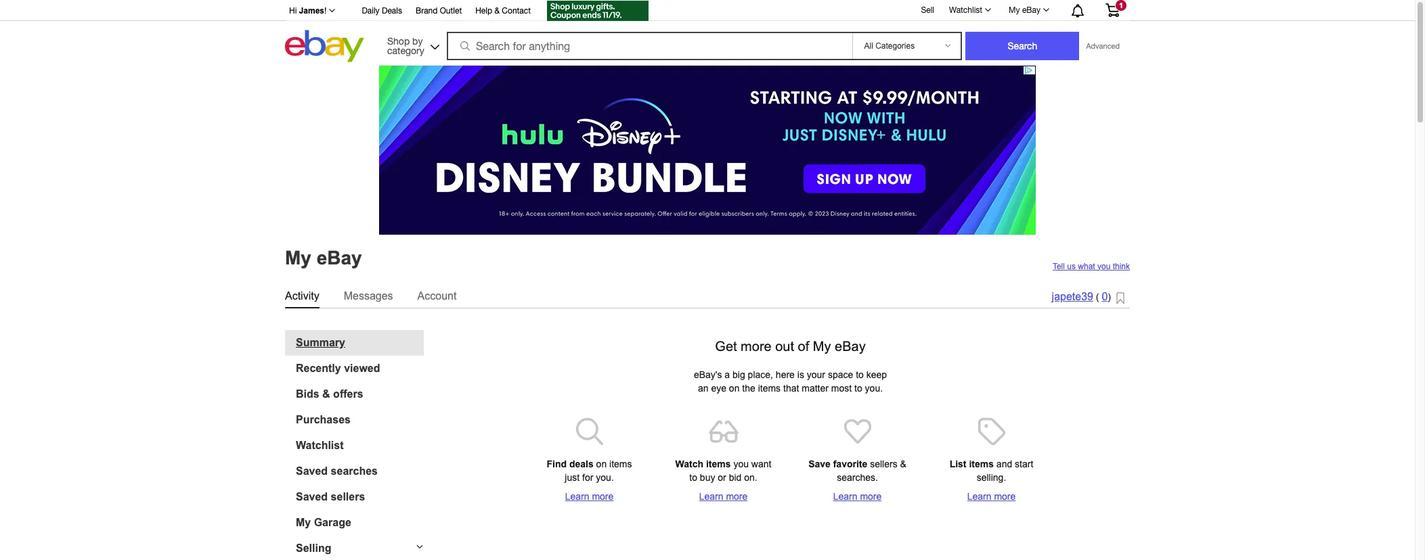 Task type: locate. For each thing, give the bounding box(es) containing it.
0 horizontal spatial &
[[322, 388, 330, 400]]

3 learn more from the left
[[834, 491, 882, 502]]

my
[[1009, 5, 1020, 15], [285, 248, 311, 269], [813, 339, 831, 354], [296, 517, 311, 529]]

0 vertical spatial ebay
[[1023, 5, 1041, 15]]

2 learn more from the left
[[699, 491, 748, 502]]

on
[[729, 383, 740, 394], [596, 459, 607, 470]]

1 vertical spatial sellers
[[331, 491, 365, 503]]

0 horizontal spatial you.
[[596, 472, 614, 483]]

you. down keep
[[865, 383, 883, 394]]

items inside on items just for you.
[[610, 459, 632, 470]]

0 vertical spatial on
[[729, 383, 740, 394]]

ebay
[[1023, 5, 1041, 15], [317, 248, 362, 269], [835, 339, 866, 354]]

saved for saved sellers
[[296, 491, 328, 503]]

saved
[[296, 466, 328, 477], [296, 491, 328, 503]]

0 vertical spatial watchlist
[[950, 5, 983, 15]]

saved inside "saved sellers" link
[[296, 491, 328, 503]]

1 horizontal spatial &
[[495, 6, 500, 16]]

ebay's a big place, here is your space to keep an eye on the items that matter most to you.
[[694, 369, 887, 394]]

contact
[[502, 6, 531, 16]]

watchlist link up saved searches link
[[296, 440, 424, 452]]

learn more down the for
[[565, 491, 614, 502]]

of
[[798, 339, 810, 354]]

&
[[495, 6, 500, 16], [322, 388, 330, 400], [900, 459, 907, 470]]

to down watch
[[690, 472, 698, 483]]

items right deals
[[610, 459, 632, 470]]

you
[[1098, 262, 1111, 271], [734, 459, 749, 470]]

2 horizontal spatial &
[[900, 459, 907, 470]]

on right deals
[[596, 459, 607, 470]]

my garage
[[296, 517, 351, 529]]

more down selling.
[[994, 491, 1016, 502]]

you right what
[[1098, 262, 1111, 271]]

& inside sellers & searches.
[[900, 459, 907, 470]]

learn more link down selling.
[[941, 490, 1043, 504]]

saved sellers
[[296, 491, 365, 503]]

2 learn more link from the left
[[673, 490, 774, 504]]

items down place,
[[758, 383, 781, 394]]

4 learn more link from the left
[[941, 490, 1043, 504]]

4 learn more from the left
[[968, 491, 1016, 502]]

tell us what you think link
[[1053, 262, 1130, 271]]

3 learn from the left
[[834, 491, 858, 502]]

0 vertical spatial &
[[495, 6, 500, 16]]

learn more link down searches.
[[807, 490, 909, 504]]

& right bids
[[322, 388, 330, 400]]

ebay's
[[694, 369, 722, 380]]

2 horizontal spatial ebay
[[1023, 5, 1041, 15]]

3 learn more link from the left
[[807, 490, 909, 504]]

1 horizontal spatial you
[[1098, 262, 1111, 271]]

help
[[476, 6, 492, 16]]

learn down buy
[[699, 491, 724, 502]]

learn down selling.
[[968, 491, 992, 502]]

on.
[[744, 472, 758, 483]]

watch
[[676, 459, 704, 470]]

& for help
[[495, 6, 500, 16]]

bid
[[729, 472, 742, 483]]

daily deals link
[[362, 4, 402, 19]]

think
[[1113, 262, 1130, 271]]

2 vertical spatial to
[[690, 472, 698, 483]]

watchlist inside account "navigation"
[[950, 5, 983, 15]]

learn more for to
[[699, 491, 748, 502]]

selling.
[[977, 472, 1007, 483]]

more down bid
[[726, 491, 748, 502]]

learn more link for searches.
[[807, 490, 909, 504]]

list
[[950, 459, 967, 470]]

& right favorite on the bottom of page
[[900, 459, 907, 470]]

1 vertical spatial watchlist link
[[296, 440, 424, 452]]

0 vertical spatial watchlist link
[[942, 2, 998, 18]]

you.
[[865, 383, 883, 394], [596, 472, 614, 483]]

learn more link for selling.
[[941, 490, 1043, 504]]

1 vertical spatial you.
[[596, 472, 614, 483]]

to left keep
[[856, 369, 864, 380]]

learn more down searches.
[[834, 491, 882, 502]]

watchlist link right sell link
[[942, 2, 998, 18]]

None submit
[[966, 32, 1080, 60]]

2 learn from the left
[[699, 491, 724, 502]]

watchlist inside my ebay main content
[[296, 440, 344, 451]]

learn more
[[565, 491, 614, 502], [699, 491, 748, 502], [834, 491, 882, 502], [968, 491, 1016, 502]]

1 horizontal spatial watchlist link
[[942, 2, 998, 18]]

& inside account "navigation"
[[495, 6, 500, 16]]

0 horizontal spatial watchlist
[[296, 440, 344, 451]]

0 link
[[1102, 292, 1108, 303]]

searches.
[[837, 472, 878, 483]]

more for sellers & searches.
[[860, 491, 882, 502]]

you. inside on items just for you.
[[596, 472, 614, 483]]

1 horizontal spatial sellers
[[870, 459, 898, 470]]

advertisement region
[[379, 66, 1036, 235]]

more down searches.
[[860, 491, 882, 502]]

more for you want to buy or bid on.
[[726, 491, 748, 502]]

(
[[1096, 292, 1100, 303]]

1 vertical spatial &
[[322, 388, 330, 400]]

learn for to
[[699, 491, 724, 502]]

tell
[[1053, 262, 1065, 271]]

watchlist right sell link
[[950, 5, 983, 15]]

bids & offers link
[[296, 388, 424, 401]]

shop by category
[[387, 36, 424, 56]]

recently viewed link
[[296, 363, 424, 375]]

learn more for just
[[565, 491, 614, 502]]

sellers down searches
[[331, 491, 365, 503]]

or
[[718, 472, 727, 483]]

0 horizontal spatial watchlist link
[[296, 440, 424, 452]]

more down the for
[[592, 491, 614, 502]]

items up or
[[706, 459, 731, 470]]

2 vertical spatial &
[[900, 459, 907, 470]]

1 vertical spatial you
[[734, 459, 749, 470]]

on down big
[[729, 383, 740, 394]]

brand
[[416, 6, 438, 16]]

1 learn from the left
[[565, 491, 590, 502]]

1 vertical spatial my ebay
[[285, 248, 362, 269]]

watchlist down purchases
[[296, 440, 344, 451]]

sellers inside sellers & searches.
[[870, 459, 898, 470]]

selling
[[296, 543, 331, 554]]

find
[[547, 459, 567, 470]]

make this page your my ebay homepage image
[[1117, 292, 1125, 305]]

1 vertical spatial ebay
[[317, 248, 362, 269]]

keep
[[867, 369, 887, 380]]

2 saved from the top
[[296, 491, 328, 503]]

1 learn more link from the left
[[539, 490, 640, 504]]

items
[[758, 383, 781, 394], [610, 459, 632, 470], [706, 459, 731, 470], [969, 459, 994, 470]]

out
[[776, 339, 794, 354]]

1 horizontal spatial watchlist
[[950, 5, 983, 15]]

0 horizontal spatial you
[[734, 459, 749, 470]]

learn for searches.
[[834, 491, 858, 502]]

watchlist for right watchlist link
[[950, 5, 983, 15]]

0 horizontal spatial my ebay
[[285, 248, 362, 269]]

outlet
[[440, 6, 462, 16]]

0 vertical spatial you
[[1098, 262, 1111, 271]]

0 vertical spatial saved
[[296, 466, 328, 477]]

0 vertical spatial you.
[[865, 383, 883, 394]]

ebay inside account "navigation"
[[1023, 5, 1041, 15]]

to right the most on the bottom
[[855, 383, 863, 394]]

start
[[1015, 459, 1034, 470]]

4 learn from the left
[[968, 491, 992, 502]]

0
[[1102, 292, 1108, 303]]

saved inside saved searches link
[[296, 466, 328, 477]]

0 vertical spatial sellers
[[870, 459, 898, 470]]

an
[[698, 383, 709, 394]]

help & contact
[[476, 6, 531, 16]]

learn more link down the for
[[539, 490, 640, 504]]

to inside 'you want to buy or bid on.'
[[690, 472, 698, 483]]

you up bid
[[734, 459, 749, 470]]

daily
[[362, 6, 380, 16]]

my ebay inside account "navigation"
[[1009, 5, 1041, 15]]

1 horizontal spatial ebay
[[835, 339, 866, 354]]

sellers
[[870, 459, 898, 470], [331, 491, 365, 503]]

you. right the for
[[596, 472, 614, 483]]

sellers up searches.
[[870, 459, 898, 470]]

1 horizontal spatial my ebay
[[1009, 5, 1041, 15]]

saved searches
[[296, 466, 378, 477]]

1 vertical spatial on
[[596, 459, 607, 470]]

0 vertical spatial to
[[856, 369, 864, 380]]

my ebay
[[1009, 5, 1041, 15], [285, 248, 362, 269]]

1 vertical spatial saved
[[296, 491, 328, 503]]

learn more for selling.
[[968, 491, 1016, 502]]

learn more link down or
[[673, 490, 774, 504]]

& right help
[[495, 6, 500, 16]]

account
[[418, 290, 457, 302]]

& for bids
[[322, 388, 330, 400]]

1 vertical spatial watchlist
[[296, 440, 344, 451]]

items up selling.
[[969, 459, 994, 470]]

just
[[565, 472, 580, 483]]

selling button
[[285, 543, 424, 555]]

1 horizontal spatial you.
[[865, 383, 883, 394]]

my ebay inside main content
[[285, 248, 362, 269]]

want
[[752, 459, 772, 470]]

saved up the my garage at bottom
[[296, 491, 328, 503]]

0 vertical spatial my ebay
[[1009, 5, 1041, 15]]

watchlist link
[[942, 2, 998, 18], [296, 440, 424, 452]]

watchlist
[[950, 5, 983, 15], [296, 440, 344, 451]]

1 saved from the top
[[296, 466, 328, 477]]

1 learn more from the left
[[565, 491, 614, 502]]

saved up saved sellers
[[296, 466, 328, 477]]

1 vertical spatial to
[[855, 383, 863, 394]]

more
[[741, 339, 772, 354], [592, 491, 614, 502], [726, 491, 748, 502], [860, 491, 882, 502], [994, 491, 1016, 502]]

1 horizontal spatial on
[[729, 383, 740, 394]]

advanced link
[[1080, 33, 1127, 60]]

sell link
[[915, 5, 941, 15]]

japete39 link
[[1052, 292, 1094, 303]]

learn down searches.
[[834, 491, 858, 502]]

my ebay main content
[[5, 66, 1410, 561]]

learn down just
[[565, 491, 590, 502]]

learn more down or
[[699, 491, 748, 502]]

deals
[[570, 459, 594, 470]]

0 horizontal spatial on
[[596, 459, 607, 470]]

hi
[[289, 6, 297, 16]]

1
[[1119, 1, 1124, 9]]

watchlist for bottommost watchlist link
[[296, 440, 344, 451]]

learn more down selling.
[[968, 491, 1016, 502]]



Task type: vqa. For each thing, say whether or not it's contained in the screenshot.
Bed
no



Task type: describe. For each thing, give the bounding box(es) containing it.
get
[[715, 339, 737, 354]]

most
[[832, 383, 852, 394]]

eye
[[711, 383, 727, 394]]

here
[[776, 369, 795, 380]]

daily deals
[[362, 6, 402, 16]]

get the coupon image
[[547, 1, 649, 21]]

space
[[828, 369, 854, 380]]

you. inside ebay's a big place, here is your space to keep an eye on the items that matter most to you.
[[865, 383, 883, 394]]

save favorite
[[809, 459, 868, 470]]

matter
[[802, 383, 829, 394]]

you want to buy or bid on.
[[690, 459, 772, 483]]

deals
[[382, 6, 402, 16]]

you inside 'you want to buy or bid on.'
[[734, 459, 749, 470]]

learn for selling.
[[968, 491, 992, 502]]

bids
[[296, 388, 319, 400]]

bids & offers
[[296, 388, 363, 400]]

james
[[299, 6, 324, 16]]

get more out of my ebay
[[715, 339, 866, 354]]

0 horizontal spatial sellers
[[331, 491, 365, 503]]

on items just for you.
[[565, 459, 632, 483]]

big
[[733, 369, 745, 380]]

sellers & searches.
[[837, 459, 907, 483]]

summary link
[[296, 337, 424, 349]]

is
[[798, 369, 805, 380]]

items for watch items
[[706, 459, 731, 470]]

more for on items just for you.
[[592, 491, 614, 502]]

2 vertical spatial ebay
[[835, 339, 866, 354]]

sell
[[921, 5, 935, 15]]

Search for anything text field
[[449, 33, 850, 59]]

learn more for searches.
[[834, 491, 882, 502]]

0 horizontal spatial ebay
[[317, 248, 362, 269]]

category
[[387, 45, 424, 56]]

what
[[1078, 262, 1096, 271]]

that
[[784, 383, 799, 394]]

place,
[[748, 369, 773, 380]]

activity
[[285, 290, 319, 302]]

us
[[1068, 262, 1076, 271]]

save
[[809, 459, 831, 470]]

saved for saved searches
[[296, 466, 328, 477]]

activity link
[[285, 288, 319, 305]]

learn more link for to
[[673, 490, 774, 504]]

on inside ebay's a big place, here is your space to keep an eye on the items that matter most to you.
[[729, 383, 740, 394]]

by
[[413, 36, 423, 46]]

the
[[742, 383, 756, 394]]

recently
[[296, 363, 341, 374]]

my garage link
[[296, 517, 424, 529]]

saved sellers link
[[296, 491, 424, 504]]

garage
[[314, 517, 351, 529]]

purchases link
[[296, 414, 424, 426]]

viewed
[[344, 363, 380, 374]]

!
[[324, 6, 327, 16]]

account navigation
[[282, 0, 1130, 23]]

favorite
[[834, 459, 868, 470]]

more left out on the bottom right
[[741, 339, 772, 354]]

hi james !
[[289, 6, 327, 16]]

purchases
[[296, 414, 351, 426]]

find deals
[[547, 459, 594, 470]]

shop by category banner
[[282, 0, 1130, 66]]

none submit inside shop by category banner
[[966, 32, 1080, 60]]

brand outlet
[[416, 6, 462, 16]]

offers
[[333, 388, 363, 400]]

a
[[725, 369, 730, 380]]

japete39 ( 0 )
[[1052, 292, 1111, 303]]

shop by category button
[[381, 30, 442, 59]]

shop
[[387, 36, 410, 46]]

on inside on items just for you.
[[596, 459, 607, 470]]

my inside account "navigation"
[[1009, 5, 1020, 15]]

items for on items just for you.
[[610, 459, 632, 470]]

buy
[[700, 472, 715, 483]]

items inside ebay's a big place, here is your space to keep an eye on the items that matter most to you.
[[758, 383, 781, 394]]

brand outlet link
[[416, 4, 462, 19]]

japete39
[[1052, 292, 1094, 303]]

account link
[[418, 288, 457, 305]]

advanced
[[1087, 42, 1120, 50]]

list items
[[950, 459, 994, 470]]

learn more link for just
[[539, 490, 640, 504]]

1 link
[[1098, 0, 1128, 20]]

learn for just
[[565, 491, 590, 502]]

watch items
[[676, 459, 731, 470]]

tell us what you think
[[1053, 262, 1130, 271]]

)
[[1108, 292, 1111, 303]]

items for list items
[[969, 459, 994, 470]]

for
[[582, 472, 594, 483]]

and start selling.
[[977, 459, 1034, 483]]

more for and start selling.
[[994, 491, 1016, 502]]

& for sellers
[[900, 459, 907, 470]]

summary
[[296, 337, 345, 348]]

and
[[997, 459, 1013, 470]]

recently viewed
[[296, 363, 380, 374]]



